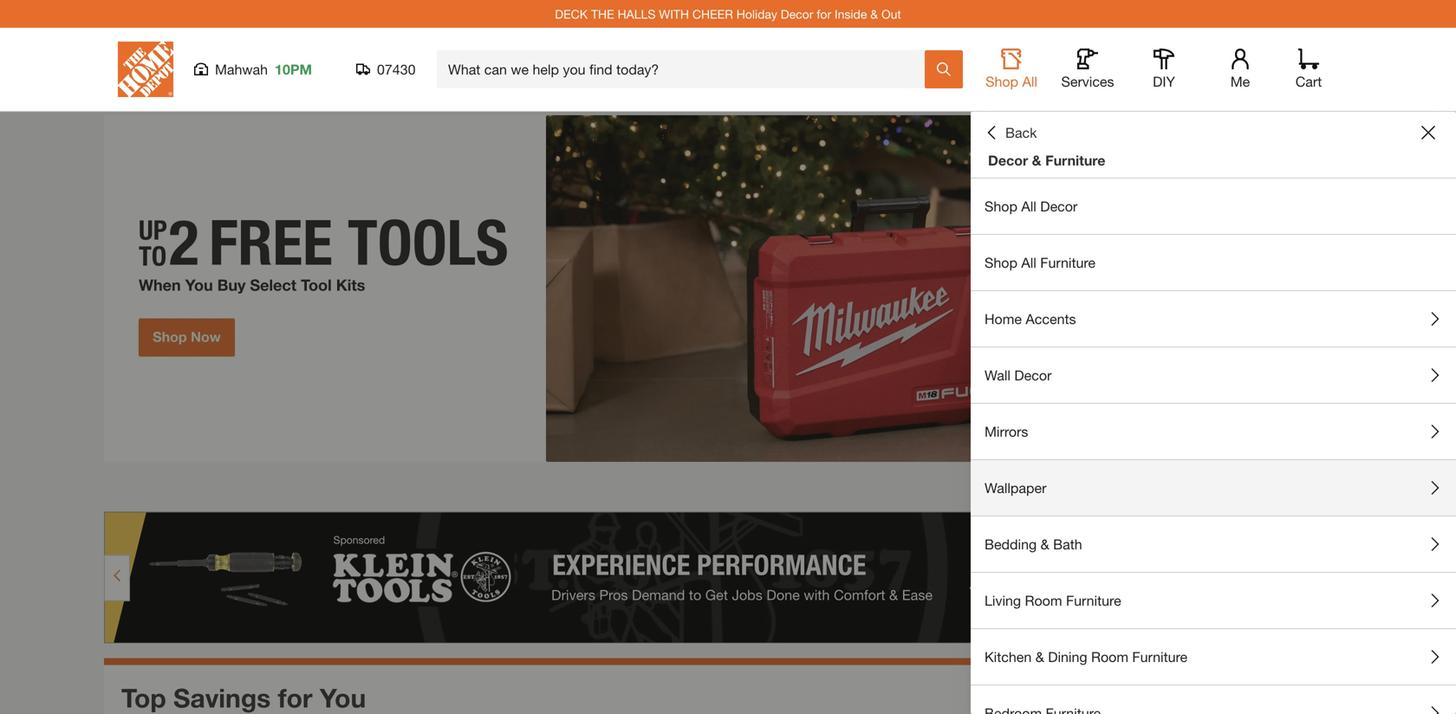 Task type: vqa. For each thing, say whether or not it's contained in the screenshot.
the Tuesday,
no



Task type: locate. For each thing, give the bounding box(es) containing it.
deck the halls with cheer holiday decor for inside & out
[[555, 7, 901, 21]]

all
[[1022, 73, 1037, 90], [1021, 198, 1037, 215], [1021, 254, 1037, 271]]

07430
[[377, 61, 416, 78]]

cart
[[1296, 73, 1322, 90]]

living
[[985, 592, 1021, 609]]

decor right holiday
[[781, 7, 813, 21]]

home
[[985, 311, 1022, 327]]

0 vertical spatial for
[[817, 7, 831, 21]]

shop inside button
[[986, 73, 1018, 90]]

shop all furniture
[[985, 254, 1096, 271]]

shop all furniture link
[[971, 235, 1456, 290]]

shop down decor & furniture
[[985, 198, 1018, 215]]

room
[[1025, 592, 1062, 609], [1091, 649, 1129, 665]]

for
[[817, 7, 831, 21], [278, 682, 313, 713]]

& inside button
[[1036, 649, 1044, 665]]

the home depot logo image
[[118, 42, 173, 97]]

& for kitchen
[[1036, 649, 1044, 665]]

cart link
[[1290, 49, 1328, 90]]

& down back
[[1032, 152, 1042, 169]]

for left inside
[[817, 7, 831, 21]]

& left bath
[[1041, 536, 1049, 553]]

decor down decor & furniture
[[1040, 198, 1078, 215]]

deck the halls with cheer holiday decor for inside & out link
[[555, 7, 901, 21]]

& left dining
[[1036, 649, 1044, 665]]

back button
[[985, 124, 1037, 141]]

decor down back button
[[988, 152, 1028, 169]]

accents
[[1026, 311, 1076, 327]]

wall decor button
[[971, 348, 1456, 403]]

kitchen & dining room furniture
[[985, 649, 1188, 665]]

menu
[[971, 179, 1456, 714]]

for left you
[[278, 682, 313, 713]]

1 vertical spatial all
[[1021, 198, 1037, 215]]

you
[[320, 682, 366, 713]]

furniture up the accents at the right top
[[1040, 254, 1096, 271]]

shop inside shop all furniture link
[[985, 254, 1018, 271]]

0 vertical spatial room
[[1025, 592, 1062, 609]]

shop all button
[[984, 49, 1039, 90]]

shop
[[986, 73, 1018, 90], [985, 198, 1018, 215], [985, 254, 1018, 271]]

1 vertical spatial shop
[[985, 198, 1018, 215]]

all inside button
[[1022, 73, 1037, 90]]

all up home accents
[[1021, 254, 1037, 271]]

0 horizontal spatial room
[[1025, 592, 1062, 609]]

all down decor & furniture
[[1021, 198, 1037, 215]]

&
[[870, 7, 878, 21], [1032, 152, 1042, 169], [1041, 536, 1049, 553], [1036, 649, 1044, 665]]

furniture
[[1045, 152, 1106, 169], [1040, 254, 1096, 271], [1066, 592, 1121, 609], [1132, 649, 1188, 665]]

room right living
[[1025, 592, 1062, 609]]

1 vertical spatial room
[[1091, 649, 1129, 665]]

furniture inside 'button'
[[1066, 592, 1121, 609]]

shop up back button
[[986, 73, 1018, 90]]

room inside 'button'
[[1025, 592, 1062, 609]]

bath
[[1053, 536, 1082, 553]]

1 vertical spatial for
[[278, 682, 313, 713]]

services button
[[1060, 49, 1116, 90]]

furniture down living room furniture 'button'
[[1132, 649, 1188, 665]]

wall
[[985, 367, 1011, 384]]

07430 button
[[356, 61, 416, 78]]

cheer
[[692, 7, 733, 21]]

room right dining
[[1091, 649, 1129, 665]]

2 vertical spatial shop
[[985, 254, 1018, 271]]

deck
[[555, 7, 588, 21]]

shop up home
[[985, 254, 1018, 271]]

mirrors
[[985, 423, 1028, 440]]

furniture up kitchen & dining room furniture
[[1066, 592, 1121, 609]]

drawer close image
[[1422, 126, 1435, 140]]

0 vertical spatial all
[[1022, 73, 1037, 90]]

& for decor
[[1032, 152, 1042, 169]]

menu containing shop all decor
[[971, 179, 1456, 714]]

halls
[[618, 7, 656, 21]]

decor inside button
[[1014, 367, 1052, 384]]

2 vertical spatial all
[[1021, 254, 1037, 271]]

shop for shop all
[[986, 73, 1018, 90]]

decor right wall
[[1014, 367, 1052, 384]]

furniture up shop all decor
[[1045, 152, 1106, 169]]

0 vertical spatial shop
[[986, 73, 1018, 90]]

shop all decor link
[[971, 179, 1456, 234]]

1 horizontal spatial room
[[1091, 649, 1129, 665]]

all up back
[[1022, 73, 1037, 90]]

& inside 'button'
[[1041, 536, 1049, 553]]

decor
[[781, 7, 813, 21], [988, 152, 1028, 169], [1040, 198, 1078, 215], [1014, 367, 1052, 384]]



Task type: describe. For each thing, give the bounding box(es) containing it.
1 horizontal spatial for
[[817, 7, 831, 21]]

bedding & bath button
[[971, 517, 1456, 572]]

back
[[1005, 124, 1037, 141]]

living room furniture button
[[971, 573, 1456, 628]]

kitchen & dining room furniture button
[[971, 629, 1456, 685]]

0 horizontal spatial for
[[278, 682, 313, 713]]

the
[[591, 7, 614, 21]]

mahwah
[[215, 61, 268, 78]]

feedback link image
[[1433, 293, 1456, 387]]

wallpaper button
[[971, 460, 1456, 516]]

services
[[1061, 73, 1114, 90]]

diy button
[[1136, 49, 1192, 90]]

all for shop all
[[1022, 73, 1037, 90]]

top savings for you
[[121, 682, 366, 713]]

out
[[881, 7, 901, 21]]

& left out
[[870, 7, 878, 21]]

wallpaper
[[985, 480, 1047, 496]]

mirrors button
[[971, 404, 1456, 459]]

wall decor
[[985, 367, 1052, 384]]

furniture for decor & furniture
[[1045, 152, 1106, 169]]

me
[[1231, 73, 1250, 90]]

holiday
[[737, 7, 777, 21]]

furniture for living room furniture
[[1066, 592, 1121, 609]]

furniture for shop all furniture
[[1040, 254, 1096, 271]]

me button
[[1213, 49, 1268, 90]]

all for shop all furniture
[[1021, 254, 1037, 271]]

diy
[[1153, 73, 1175, 90]]

furniture inside button
[[1132, 649, 1188, 665]]

room inside button
[[1091, 649, 1129, 665]]

home accents button
[[971, 291, 1456, 347]]

kitchen
[[985, 649, 1032, 665]]

with
[[659, 7, 689, 21]]

inside
[[835, 7, 867, 21]]

bedding & bath
[[985, 536, 1082, 553]]

mahwah 10pm
[[215, 61, 312, 78]]

living room furniture
[[985, 592, 1121, 609]]

10pm
[[275, 61, 312, 78]]

dining
[[1048, 649, 1087, 665]]

shop all decor
[[985, 198, 1078, 215]]

savings
[[173, 682, 271, 713]]

image for 30nov2023-hp-bau-mw44-45 image
[[104, 115, 1352, 462]]

shop all
[[986, 73, 1037, 90]]

shop for shop all furniture
[[985, 254, 1018, 271]]

top
[[121, 682, 166, 713]]

& for bedding
[[1041, 536, 1049, 553]]

home accents
[[985, 311, 1076, 327]]

shop for shop all decor
[[985, 198, 1018, 215]]

What can we help you find today? search field
[[448, 51, 924, 88]]

all for shop all decor
[[1021, 198, 1037, 215]]

decor & furniture
[[988, 152, 1106, 169]]

bedding
[[985, 536, 1037, 553]]



